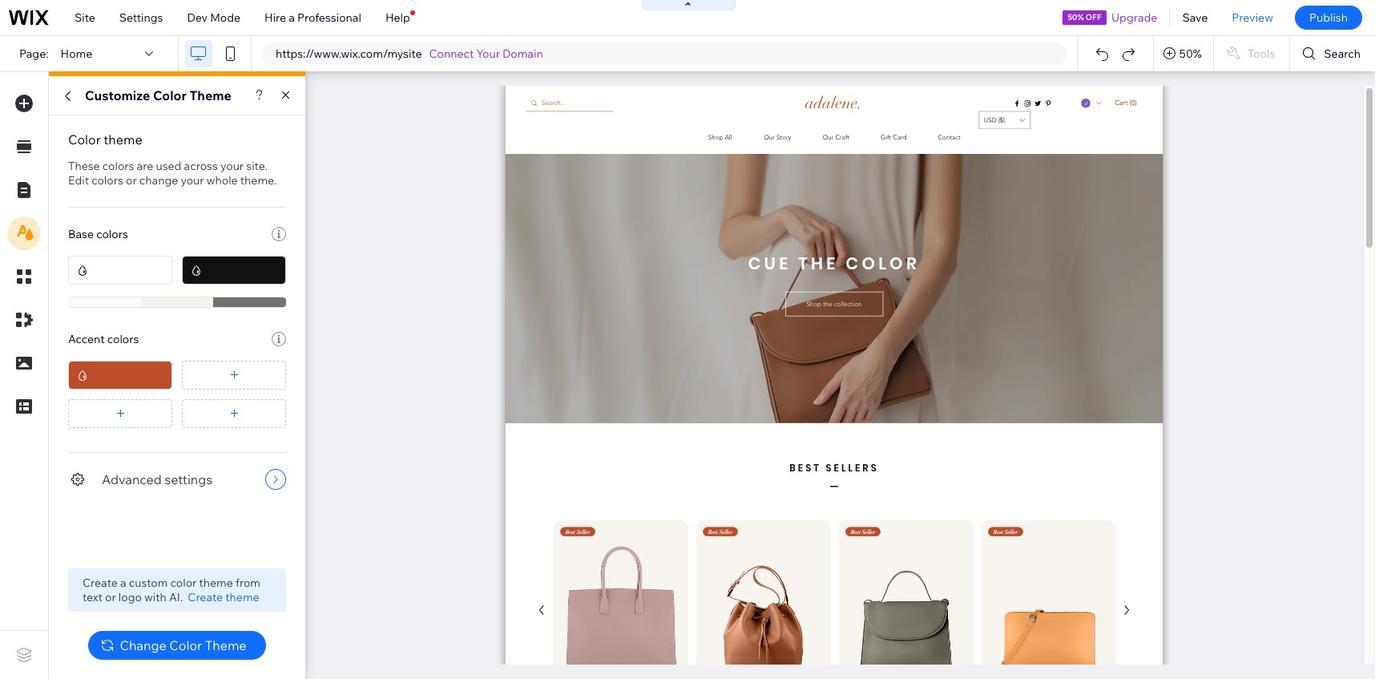 Task type: locate. For each thing, give the bounding box(es) containing it.
1 horizontal spatial a
[[289, 10, 295, 25]]

color inside button
[[169, 637, 202, 653]]

0 horizontal spatial or
[[105, 590, 116, 604]]

colors right base
[[96, 227, 128, 241]]

theme left from
[[199, 576, 233, 590]]

create
[[83, 576, 118, 590], [188, 590, 223, 604]]

logo
[[119, 590, 142, 604]]

0 vertical spatial a
[[289, 10, 295, 25]]

1 vertical spatial a
[[120, 576, 126, 590]]

a inside create a custom color theme from text or logo with ai.
[[120, 576, 126, 590]]

dev
[[187, 10, 208, 25]]

1 horizontal spatial or
[[126, 173, 137, 188]]

colors right the accent
[[107, 332, 139, 346]]

50% left off
[[1068, 12, 1084, 22]]

0 vertical spatial color
[[153, 87, 187, 103]]

color for change
[[169, 637, 202, 653]]

color up "these"
[[68, 131, 101, 148]]

theme up are
[[104, 131, 142, 148]]

1 horizontal spatial 50%
[[1180, 46, 1202, 61]]

0 vertical spatial 50%
[[1068, 12, 1084, 22]]

color for customize
[[153, 87, 187, 103]]

create inside create a custom color theme from text or logo with ai.
[[83, 576, 118, 590]]

theme
[[190, 87, 232, 103], [205, 637, 247, 653]]

50% for 50%
[[1180, 46, 1202, 61]]

color
[[170, 576, 197, 590]]

advanced settings
[[102, 471, 213, 487]]

these colors are used across your site. edit colors or change your whole theme.
[[68, 159, 277, 188]]

or inside these colors are used across your site. edit colors or change your whole theme.
[[126, 173, 137, 188]]

hire a professional
[[265, 10, 361, 25]]

your
[[220, 159, 244, 173], [181, 173, 204, 188]]

1 vertical spatial color
[[68, 131, 101, 148]]

connect
[[429, 46, 474, 61]]

create right ai.
[[188, 590, 223, 604]]

colors
[[102, 159, 134, 173], [92, 173, 123, 188], [96, 227, 128, 241], [107, 332, 139, 346]]

text
[[83, 590, 103, 604]]

colors for accent
[[107, 332, 139, 346]]

dev mode
[[187, 10, 241, 25]]

whole
[[207, 173, 238, 188]]

or left change
[[126, 173, 137, 188]]

0 horizontal spatial a
[[120, 576, 126, 590]]

0 horizontal spatial your
[[181, 173, 204, 188]]

your left whole
[[181, 173, 204, 188]]

search button
[[1291, 36, 1376, 71]]

1 horizontal spatial your
[[220, 159, 244, 173]]

site.
[[246, 159, 268, 173]]

theme.
[[240, 173, 277, 188]]

these
[[68, 159, 100, 173]]

50% down save button
[[1180, 46, 1202, 61]]

color
[[153, 87, 187, 103], [68, 131, 101, 148], [169, 637, 202, 653]]

settings
[[165, 471, 213, 487]]

a left custom
[[120, 576, 126, 590]]

1 vertical spatial or
[[105, 590, 116, 604]]

tools
[[1248, 46, 1276, 61]]

accent colors
[[68, 332, 139, 346]]

50%
[[1068, 12, 1084, 22], [1180, 46, 1202, 61]]

2 vertical spatial color
[[169, 637, 202, 653]]

1 horizontal spatial create
[[188, 590, 223, 604]]

edit
[[68, 173, 89, 188]]

color right change
[[169, 637, 202, 653]]

theme right color
[[225, 590, 259, 604]]

theme for customize color theme
[[190, 87, 232, 103]]

theme inside button
[[205, 637, 247, 653]]

publish button
[[1295, 6, 1363, 30]]

color right customize
[[153, 87, 187, 103]]

1 vertical spatial 50%
[[1180, 46, 1202, 61]]

your
[[477, 46, 500, 61]]

professional
[[297, 10, 361, 25]]

across
[[184, 159, 218, 173]]

0 vertical spatial theme
[[190, 87, 232, 103]]

create for create a custom color theme from text or logo with ai.
[[83, 576, 118, 590]]

or
[[126, 173, 137, 188], [105, 590, 116, 604]]

theme
[[104, 131, 142, 148], [199, 576, 233, 590], [225, 590, 259, 604]]

1 vertical spatial theme
[[205, 637, 247, 653]]

or right text
[[105, 590, 116, 604]]

change color theme
[[120, 637, 247, 653]]

0 vertical spatial or
[[126, 173, 137, 188]]

a right hire
[[289, 10, 295, 25]]

a
[[289, 10, 295, 25], [120, 576, 126, 590]]

your left site.
[[220, 159, 244, 173]]

theme up across
[[190, 87, 232, 103]]

0 horizontal spatial 50%
[[1068, 12, 1084, 22]]

theme down the create theme button
[[205, 637, 247, 653]]

50% inside button
[[1180, 46, 1202, 61]]

0 horizontal spatial create
[[83, 576, 118, 590]]

are
[[137, 159, 153, 173]]

create left logo
[[83, 576, 118, 590]]

theme for change color theme
[[205, 637, 247, 653]]

from
[[236, 576, 261, 590]]

colors left are
[[102, 159, 134, 173]]

create theme
[[188, 590, 259, 604]]

https://www.wix.com/mysite connect your domain
[[276, 46, 543, 61]]

colors for base
[[96, 227, 128, 241]]



Task type: vqa. For each thing, say whether or not it's contained in the screenshot.
color
yes



Task type: describe. For each thing, give the bounding box(es) containing it.
hire
[[265, 10, 286, 25]]

tools button
[[1214, 36, 1290, 71]]

a for professional
[[289, 10, 295, 25]]

save
[[1183, 10, 1208, 25]]

customize
[[85, 87, 150, 103]]

base
[[68, 227, 94, 241]]

mode
[[210, 10, 241, 25]]

a for custom
[[120, 576, 126, 590]]

preview
[[1232, 10, 1274, 25]]

with
[[144, 590, 167, 604]]

create for create theme
[[188, 590, 223, 604]]

colors right edit
[[92, 173, 123, 188]]

off
[[1086, 12, 1102, 22]]

https://www.wix.com/mysite
[[276, 46, 422, 61]]

accent
[[68, 332, 105, 346]]

change color theme button
[[89, 631, 266, 660]]

change
[[120, 637, 167, 653]]

preview button
[[1220, 0, 1286, 35]]

color theme
[[68, 131, 142, 148]]

50% for 50% off
[[1068, 12, 1084, 22]]

create a custom color theme from text or logo with ai.
[[83, 576, 261, 604]]

site
[[75, 10, 95, 25]]

home
[[61, 46, 92, 61]]

50% button
[[1154, 36, 1214, 71]]

customize color theme
[[85, 87, 232, 103]]

domain
[[503, 46, 543, 61]]

base colors
[[68, 227, 128, 241]]

custom
[[129, 576, 168, 590]]

create theme button
[[188, 590, 259, 604]]

publish
[[1310, 10, 1348, 25]]

save button
[[1171, 0, 1220, 35]]

50% off
[[1068, 12, 1102, 22]]

settings
[[119, 10, 163, 25]]

search
[[1325, 46, 1361, 61]]

colors for these
[[102, 159, 134, 173]]

ai.
[[169, 590, 183, 604]]

advanced
[[102, 471, 162, 487]]

theme inside create a custom color theme from text or logo with ai.
[[199, 576, 233, 590]]

change
[[139, 173, 178, 188]]

or inside create a custom color theme from text or logo with ai.
[[105, 590, 116, 604]]

help
[[385, 10, 410, 25]]

theme for color
[[104, 131, 142, 148]]

used
[[156, 159, 181, 173]]

theme for create
[[225, 590, 259, 604]]

upgrade
[[1112, 10, 1158, 25]]



